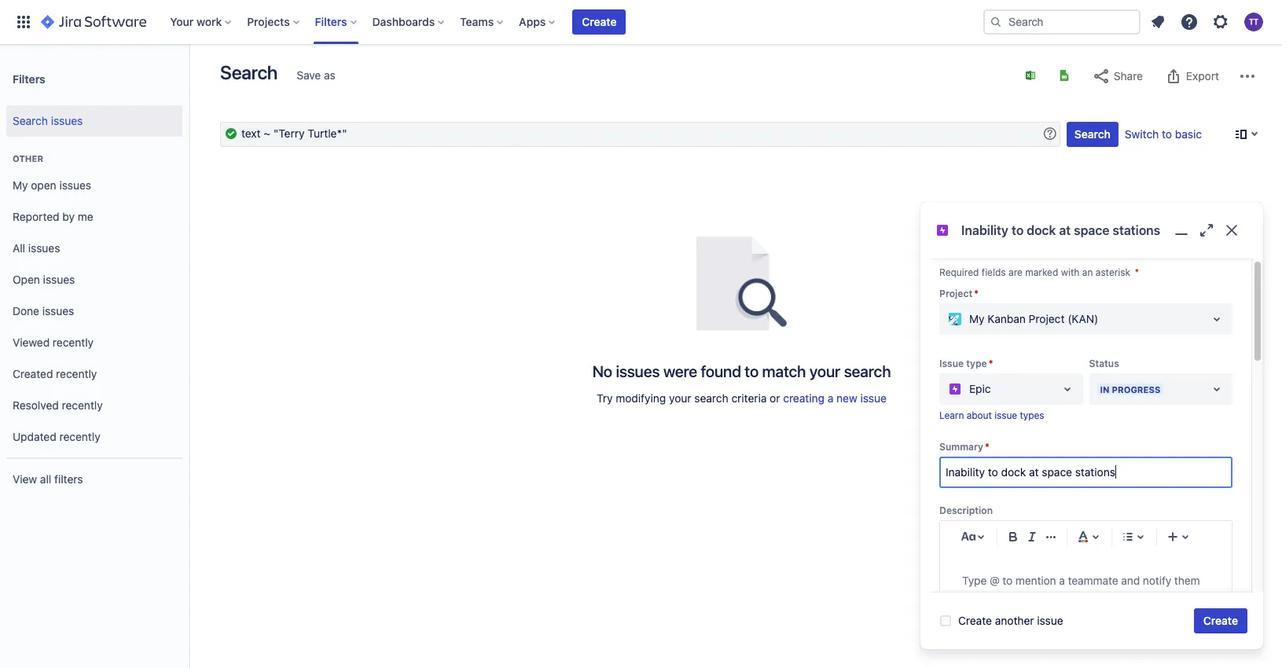 Task type: describe. For each thing, give the bounding box(es) containing it.
resolved
[[13, 398, 59, 412]]

an
[[1082, 266, 1093, 278]]

dashboards
[[372, 15, 435, 28]]

banner containing your work
[[0, 0, 1282, 44]]

share
[[1114, 69, 1143, 83]]

summary *
[[939, 441, 989, 453]]

viewed recently link
[[6, 327, 182, 358]]

1 horizontal spatial search
[[220, 61, 278, 83]]

basic
[[1175, 127, 1202, 141]]

settings image
[[1211, 13, 1230, 31]]

minimize image
[[1172, 221, 1191, 240]]

types
[[1020, 410, 1044, 421]]

sidebar navigation image
[[171, 63, 206, 94]]

created recently link
[[6, 358, 182, 390]]

other
[[13, 153, 43, 163]]

my open issues
[[13, 178, 91, 191]]

your work button
[[165, 9, 238, 35]]

done issues link
[[6, 296, 182, 327]]

search button
[[1066, 122, 1118, 147]]

primary element
[[9, 0, 983, 44]]

issue
[[939, 358, 964, 370]]

creating a new issue link
[[783, 391, 887, 405]]

share link
[[1084, 64, 1151, 89]]

1 horizontal spatial project
[[1029, 312, 1065, 326]]

search issues
[[13, 114, 83, 127]]

1 horizontal spatial create
[[958, 614, 992, 627]]

in progress
[[1100, 384, 1160, 394]]

all
[[40, 472, 51, 485]]

search image
[[990, 16, 1002, 28]]

discard & close image
[[1222, 221, 1241, 240]]

required
[[939, 266, 979, 278]]

0 vertical spatial search
[[844, 362, 891, 380]]

view
[[13, 472, 37, 485]]

appswitcher icon image
[[14, 13, 33, 31]]

done issues
[[13, 304, 74, 317]]

go full screen image
[[1197, 221, 1216, 240]]

space
[[1074, 223, 1109, 237]]

open image for epic
[[1058, 380, 1076, 399]]

learn
[[939, 410, 964, 421]]

work
[[196, 15, 222, 28]]

* down required
[[974, 288, 979, 300]]

are
[[1008, 266, 1023, 278]]

recently for created recently
[[56, 367, 97, 380]]

create inside primary element
[[582, 15, 617, 28]]

issue type *
[[939, 358, 993, 370]]

or
[[770, 391, 780, 405]]

filters button
[[310, 9, 363, 35]]

created
[[13, 367, 53, 380]]

recently for resolved recently
[[62, 398, 103, 412]]

text styles image
[[959, 527, 978, 546]]

creating
[[783, 391, 825, 405]]

* right type at the right of the page
[[989, 358, 993, 370]]

type
[[966, 358, 987, 370]]

updated recently
[[13, 430, 100, 443]]

issue for learn
[[994, 410, 1017, 421]]

open
[[13, 272, 40, 286]]

export button
[[1156, 64, 1227, 89]]

found
[[701, 362, 741, 380]]

search for search issues
[[13, 114, 48, 127]]

updated recently link
[[6, 421, 182, 453]]

kanban
[[987, 312, 1026, 326]]

done
[[13, 304, 39, 317]]

1 horizontal spatial create button
[[1194, 608, 1247, 634]]

another
[[995, 614, 1034, 627]]

(kan)
[[1068, 312, 1098, 326]]

your
[[170, 15, 194, 28]]

my kanban project (kan)
[[969, 312, 1098, 326]]

issues for all issues
[[28, 241, 60, 254]]

0 vertical spatial project
[[939, 288, 972, 300]]

notifications image
[[1148, 13, 1167, 31]]

issues for no issues were found to match your search
[[616, 362, 660, 380]]

all
[[13, 241, 25, 254]]

created recently
[[13, 367, 97, 380]]

project *
[[939, 288, 979, 300]]

0 horizontal spatial issue
[[860, 391, 887, 405]]

to for basic
[[1162, 127, 1172, 141]]

me
[[78, 210, 93, 223]]

reported
[[13, 210, 59, 223]]

criteria
[[731, 391, 767, 405]]

more formatting image
[[1041, 527, 1060, 546]]

search for search button
[[1074, 127, 1111, 141]]

issues for done issues
[[42, 304, 74, 317]]

recently for updated recently
[[59, 430, 100, 443]]

try
[[597, 391, 613, 405]]

epic
[[969, 382, 991, 395]]

filters
[[54, 472, 83, 485]]



Task type: vqa. For each thing, say whether or not it's contained in the screenshot.
switch
yes



Task type: locate. For each thing, give the bounding box(es) containing it.
lists image
[[1119, 527, 1137, 546]]

resolved recently
[[13, 398, 103, 412]]

description
[[939, 504, 993, 516]]

0 horizontal spatial my
[[13, 178, 28, 191]]

open image
[[1207, 310, 1226, 329], [1058, 380, 1076, 399]]

switch to basic
[[1125, 127, 1202, 141]]

issues for search issues
[[51, 114, 83, 127]]

your up a
[[809, 362, 840, 380]]

to for dock
[[1012, 223, 1024, 237]]

2 horizontal spatial create
[[1203, 614, 1238, 627]]

were
[[663, 362, 697, 380]]

viewed
[[13, 335, 50, 349]]

my inside other group
[[13, 178, 28, 191]]

issue right another
[[1037, 614, 1063, 627]]

search down projects
[[220, 61, 278, 83]]

*
[[1135, 266, 1139, 278], [974, 288, 979, 300], [989, 358, 993, 370], [985, 441, 989, 453]]

with
[[1061, 266, 1080, 278]]

2 vertical spatial issue
[[1037, 614, 1063, 627]]

search inside button
[[1074, 127, 1111, 141]]

save as button
[[289, 63, 343, 88]]

reported by me
[[13, 210, 93, 223]]

issue for create
[[1037, 614, 1063, 627]]

no
[[592, 362, 612, 380]]

my for my open issues
[[13, 178, 28, 191]]

to left the basic
[[1162, 127, 1172, 141]]

issue left types
[[994, 410, 1017, 421]]

view all filters link
[[6, 464, 182, 495]]

inability to dock at space stations image
[[936, 224, 949, 237]]

projects button
[[242, 9, 305, 35]]

search
[[844, 362, 891, 380], [694, 391, 728, 405]]

search down found
[[694, 391, 728, 405]]

issues inside group
[[51, 114, 83, 127]]

2 vertical spatial to
[[745, 362, 759, 380]]

0 vertical spatial create button
[[572, 9, 626, 35]]

open image for my kanban project (kan)
[[1207, 310, 1226, 329]]

1 vertical spatial create button
[[1194, 608, 1247, 634]]

progress
[[1112, 384, 1160, 394]]

2 horizontal spatial search
[[1074, 127, 1111, 141]]

filters inside "dropdown button"
[[315, 15, 347, 28]]

0 vertical spatial open image
[[1207, 310, 1226, 329]]

my for my kanban project (kan)
[[969, 312, 985, 326]]

search up "new"
[[844, 362, 891, 380]]

learn about issue types link
[[939, 410, 1044, 421]]

Description - Main content area, start typing to enter text. text field
[[962, 571, 1210, 609]]

0 horizontal spatial create button
[[572, 9, 626, 35]]

recently down created recently link
[[62, 398, 103, 412]]

recently down 'viewed recently' link
[[56, 367, 97, 380]]

1 horizontal spatial filters
[[315, 15, 347, 28]]

1 horizontal spatial your
[[809, 362, 840, 380]]

dashboards button
[[368, 9, 451, 35]]

open issues link
[[6, 264, 182, 296]]

0 horizontal spatial open image
[[1058, 380, 1076, 399]]

learn about issue types
[[939, 410, 1044, 421]]

to up the criteria
[[745, 362, 759, 380]]

0 horizontal spatial to
[[745, 362, 759, 380]]

export
[[1186, 69, 1219, 83]]

2 vertical spatial search
[[1074, 127, 1111, 141]]

by
[[62, 210, 75, 223]]

modifying
[[616, 391, 666, 405]]

0 vertical spatial to
[[1162, 127, 1172, 141]]

open image left in
[[1058, 380, 1076, 399]]

project left (kan)
[[1029, 312, 1065, 326]]

open
[[31, 178, 56, 191]]

0 horizontal spatial create
[[582, 15, 617, 28]]

banner
[[0, 0, 1282, 44]]

1 horizontal spatial issue
[[994, 410, 1017, 421]]

1 vertical spatial your
[[669, 391, 691, 405]]

0 vertical spatial my
[[13, 178, 28, 191]]

required fields are marked with an asterisk *
[[939, 266, 1139, 278]]

switch
[[1125, 127, 1159, 141]]

project down required
[[939, 288, 972, 300]]

search inside group
[[13, 114, 48, 127]]

0 horizontal spatial filters
[[13, 72, 45, 85]]

asterisk
[[1096, 266, 1130, 278]]

to
[[1162, 127, 1172, 141], [1012, 223, 1024, 237], [745, 362, 759, 380]]

1 vertical spatial filters
[[13, 72, 45, 85]]

1 horizontal spatial open image
[[1207, 310, 1226, 329]]

my left open
[[13, 178, 28, 191]]

to left dock at right
[[1012, 223, 1024, 237]]

open in google sheets image
[[1058, 69, 1071, 82]]

reported by me link
[[6, 201, 182, 233]]

open image up open image
[[1207, 310, 1226, 329]]

0 horizontal spatial your
[[669, 391, 691, 405]]

2 horizontal spatial to
[[1162, 127, 1172, 141]]

0 vertical spatial your
[[809, 362, 840, 380]]

1 vertical spatial project
[[1029, 312, 1065, 326]]

search left the switch
[[1074, 127, 1111, 141]]

1 vertical spatial search
[[13, 114, 48, 127]]

search issues link
[[6, 105, 182, 137]]

1 vertical spatial to
[[1012, 223, 1024, 237]]

* right the summary
[[985, 441, 989, 453]]

my
[[13, 178, 28, 191], [969, 312, 985, 326]]

a
[[828, 391, 833, 405]]

apps
[[519, 15, 546, 28]]

1 vertical spatial open image
[[1058, 380, 1076, 399]]

projects
[[247, 15, 290, 28]]

issues
[[51, 114, 83, 127], [59, 178, 91, 191], [28, 241, 60, 254], [43, 272, 75, 286], [42, 304, 74, 317], [616, 362, 660, 380]]

teams button
[[455, 9, 509, 35]]

filters up search issues
[[13, 72, 45, 85]]

None text field
[[941, 458, 1231, 486]]

search issues group
[[6, 101, 182, 141]]

fields
[[982, 266, 1006, 278]]

other group
[[6, 137, 182, 457]]

issues for open issues
[[43, 272, 75, 286]]

your down were
[[669, 391, 691, 405]]

open image
[[1207, 380, 1226, 399]]

search up the other on the top left
[[13, 114, 48, 127]]

all issues
[[13, 241, 60, 254]]

inability
[[961, 223, 1008, 237]]

as
[[324, 68, 335, 82]]

0 horizontal spatial search
[[694, 391, 728, 405]]

recently for viewed recently
[[53, 335, 94, 349]]

italic ⌘i image
[[1023, 527, 1041, 546]]

2 horizontal spatial issue
[[1037, 614, 1063, 627]]

0 horizontal spatial project
[[939, 288, 972, 300]]

new
[[836, 391, 857, 405]]

recently
[[53, 335, 94, 349], [56, 367, 97, 380], [62, 398, 103, 412], [59, 430, 100, 443]]

1 horizontal spatial my
[[969, 312, 985, 326]]

my open issues link
[[6, 170, 182, 201]]

None text field
[[220, 122, 1060, 147]]

marked
[[1025, 266, 1058, 278]]

bold ⌘b image
[[1004, 527, 1023, 546]]

updated
[[13, 430, 56, 443]]

0 vertical spatial search
[[220, 61, 278, 83]]

no issues were found to match your search
[[592, 362, 891, 380]]

view all filters
[[13, 472, 83, 485]]

at
[[1059, 223, 1071, 237]]

0 vertical spatial filters
[[315, 15, 347, 28]]

about
[[967, 410, 992, 421]]

1 horizontal spatial to
[[1012, 223, 1024, 237]]

recently down resolved recently link
[[59, 430, 100, 443]]

switch to basic link
[[1125, 127, 1202, 141]]

my left kanban
[[969, 312, 985, 326]]

create
[[582, 15, 617, 28], [958, 614, 992, 627], [1203, 614, 1238, 627]]

create another issue
[[958, 614, 1063, 627]]

recently up created recently
[[53, 335, 94, 349]]

Search field
[[983, 9, 1141, 35]]

your work
[[170, 15, 222, 28]]

jira software image
[[41, 13, 146, 31], [41, 13, 146, 31]]

help image
[[1180, 13, 1199, 31]]

0 vertical spatial issue
[[860, 391, 887, 405]]

resolved recently link
[[6, 390, 182, 421]]

1 vertical spatial issue
[[994, 410, 1017, 421]]

stations
[[1113, 223, 1160, 237]]

summary
[[939, 441, 983, 453]]

match
[[762, 362, 806, 380]]

issue right "new"
[[860, 391, 887, 405]]

status
[[1089, 358, 1119, 370]]

teams
[[460, 15, 494, 28]]

1 vertical spatial search
[[694, 391, 728, 405]]

apps button
[[514, 9, 561, 35]]

your profile and settings image
[[1244, 13, 1263, 31]]

inability to dock at space stations
[[961, 223, 1160, 237]]

create button inside primary element
[[572, 9, 626, 35]]

open issues
[[13, 272, 75, 286]]

filters up the as
[[315, 15, 347, 28]]

* right the asterisk
[[1135, 266, 1139, 278]]

0 horizontal spatial search
[[13, 114, 48, 127]]

viewed recently
[[13, 335, 94, 349]]

in
[[1100, 384, 1110, 394]]

create button
[[572, 9, 626, 35], [1194, 608, 1247, 634]]

open in microsoft excel image
[[1024, 69, 1037, 82]]

1 vertical spatial my
[[969, 312, 985, 326]]

1 horizontal spatial search
[[844, 362, 891, 380]]

all issues link
[[6, 233, 182, 264]]

save
[[296, 68, 321, 82]]

save as
[[296, 68, 335, 82]]

try modifying your search criteria or creating a new issue
[[597, 391, 887, 405]]

search
[[220, 61, 278, 83], [13, 114, 48, 127], [1074, 127, 1111, 141]]



